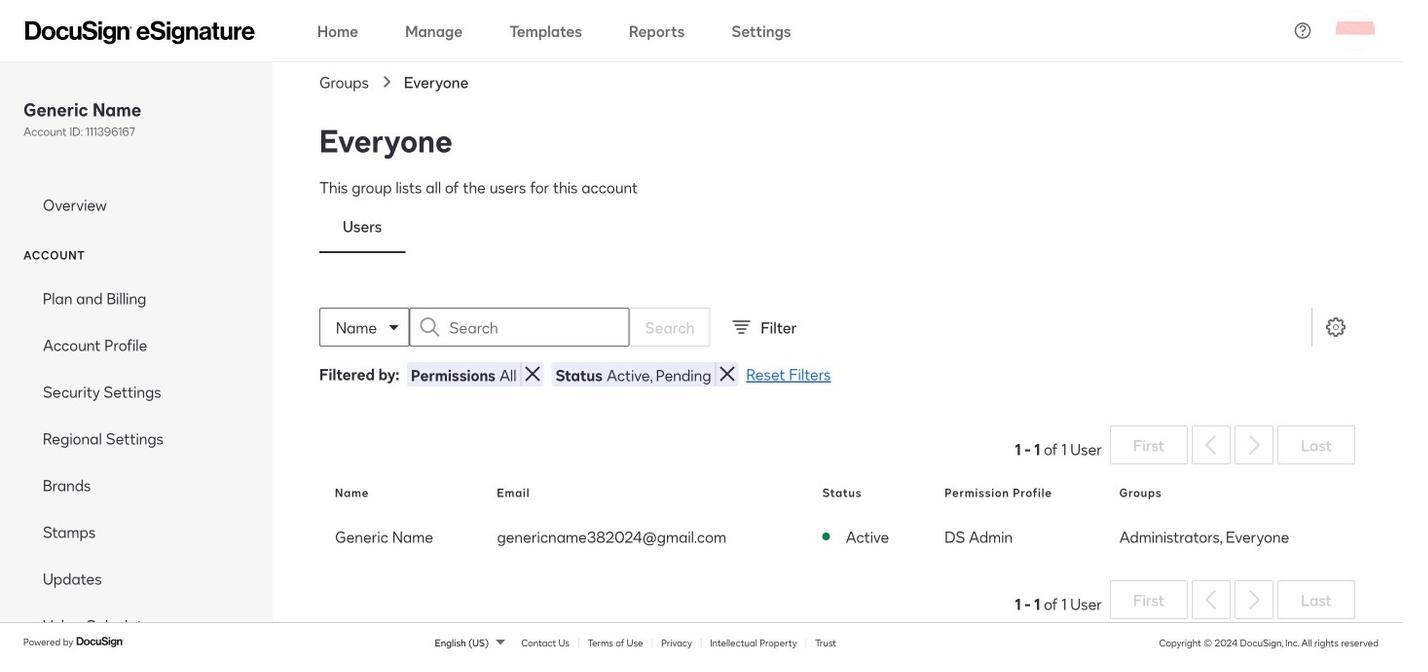 Task type: vqa. For each thing, say whether or not it's contained in the screenshot.
Your uploaded profile image
yes



Task type: locate. For each thing, give the bounding box(es) containing it.
Search text field
[[450, 309, 629, 346]]

docusign image
[[76, 634, 125, 650]]



Task type: describe. For each thing, give the bounding box(es) containing it.
docusign admin image
[[25, 21, 255, 44]]

account element
[[0, 275, 273, 649]]

your uploaded profile image image
[[1336, 11, 1375, 50]]



